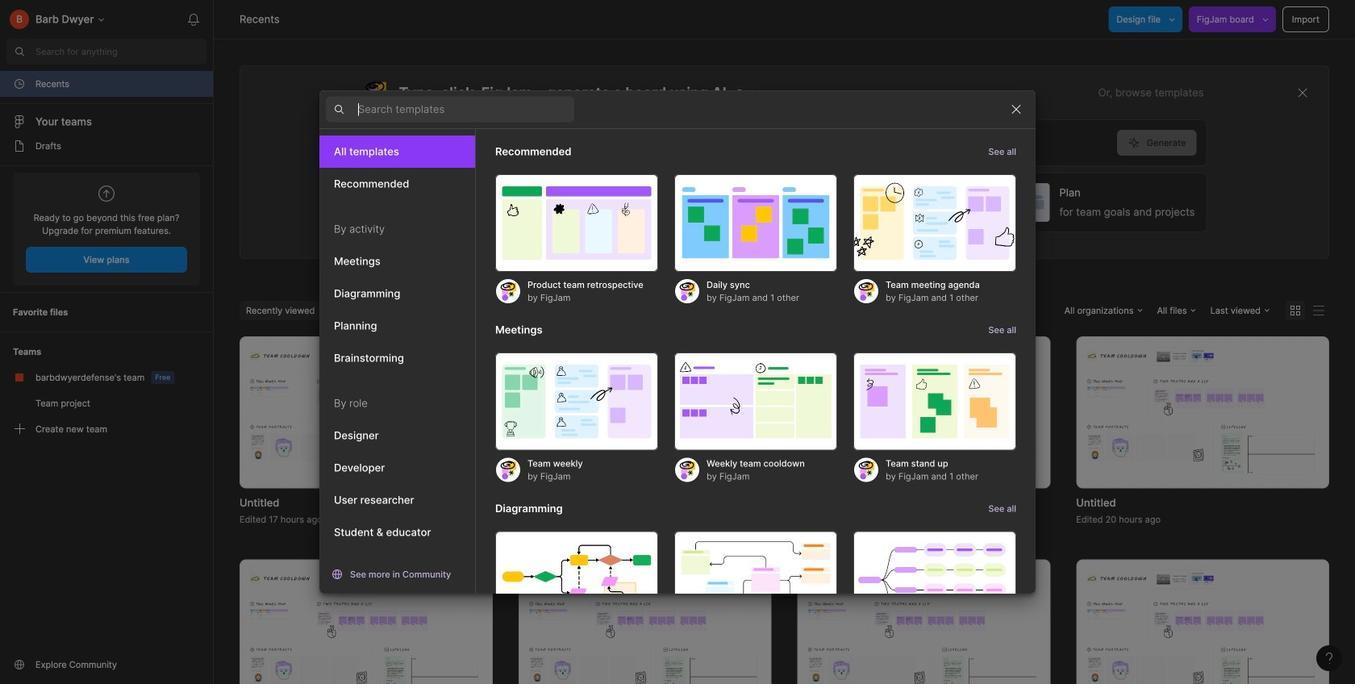 Task type: describe. For each thing, give the bounding box(es) containing it.
mindmap image
[[853, 531, 1016, 629]]

team stand up image
[[853, 353, 1016, 450]]

daily sync image
[[674, 174, 837, 272]]

weekly team cooldown image
[[674, 353, 837, 450]]

Ex: A weekly team meeting, starting with an ice breaker field
[[363, 120, 1117, 165]]

product team retrospective image
[[495, 174, 658, 272]]

diagram basics image
[[495, 531, 658, 629]]

search 32 image
[[6, 39, 32, 65]]



Task type: locate. For each thing, give the bounding box(es) containing it.
team weekly image
[[495, 353, 658, 450]]

Search for anything text field
[[35, 45, 207, 58]]

team meeting agenda image
[[853, 174, 1016, 272]]

dialog
[[319, 90, 1036, 661]]

uml diagram image
[[674, 531, 837, 629]]

file thumbnail image
[[248, 347, 485, 478], [527, 347, 764, 478], [805, 347, 1042, 478], [1084, 347, 1321, 478], [248, 570, 485, 684], [527, 570, 764, 684], [805, 570, 1042, 684], [1084, 570, 1321, 684]]

community 16 image
[[13, 658, 26, 671]]

recent 16 image
[[13, 77, 26, 90]]

page 16 image
[[13, 140, 26, 152]]

Search templates text field
[[358, 100, 574, 119]]

bell 32 image
[[181, 6, 207, 32]]



